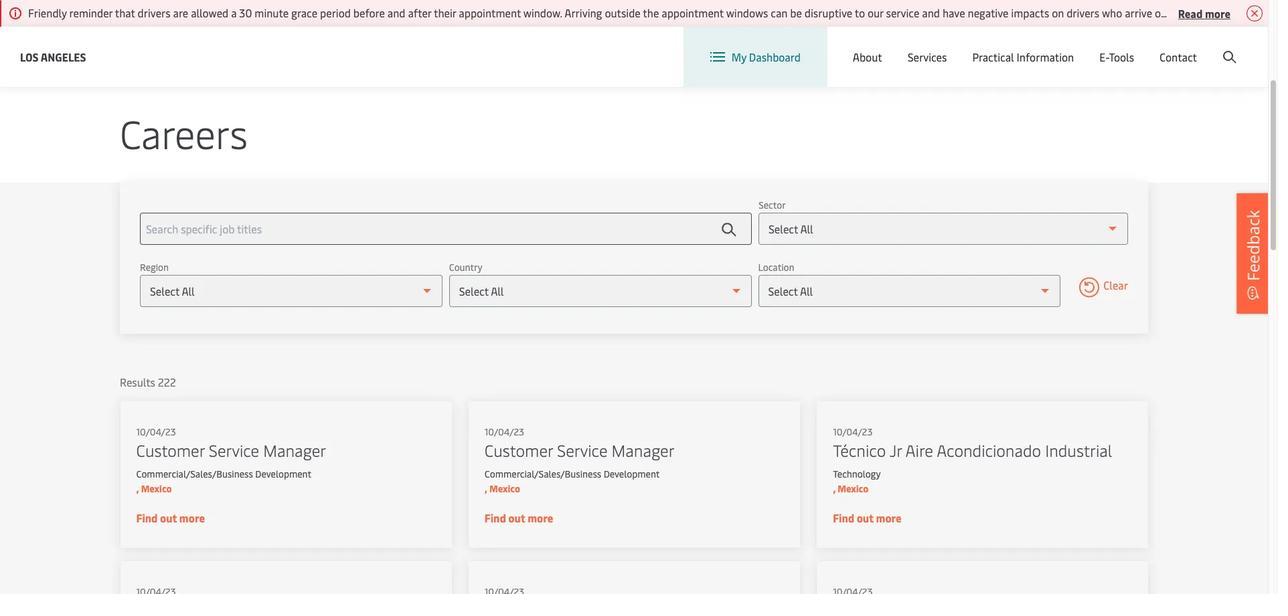 Task type: locate. For each thing, give the bounding box(es) containing it.
be
[[790, 5, 802, 20]]

1 , from the left
[[136, 483, 139, 495]]

2 that from the left
[[1232, 5, 1252, 20]]

1 horizontal spatial on
[[1155, 5, 1167, 20]]

0 horizontal spatial find
[[136, 511, 157, 526]]

,
[[136, 483, 139, 495], [484, 483, 487, 495], [833, 483, 835, 495]]

1 horizontal spatial service
[[557, 440, 607, 461]]

2 10/04/23 from the left
[[484, 426, 524, 439]]

location
[[926, 39, 967, 54], [758, 261, 794, 274]]

2 horizontal spatial 10/04/23
[[833, 426, 872, 439]]

1 horizontal spatial commercial/sales/business
[[484, 468, 601, 481]]

arrive right drivers
[[1255, 5, 1278, 20]]

1 commercial/sales/business from the left
[[136, 468, 253, 481]]

e-
[[1099, 50, 1109, 64]]

contact button
[[1160, 27, 1197, 87]]

location down sector
[[758, 261, 794, 274]]

negative
[[968, 5, 1009, 20]]

1 find out more from the left
[[136, 511, 205, 526]]

10/04/23 inside 10/04/23 técnico jr aire acondicionado industrial technology , mexico
[[833, 426, 872, 439]]

0 horizontal spatial customer
[[136, 440, 204, 461]]

customer
[[136, 440, 204, 461], [484, 440, 553, 461]]

services
[[908, 50, 947, 64]]

1 horizontal spatial 10/04/23
[[484, 426, 524, 439]]

1 horizontal spatial appointment
[[662, 5, 724, 20]]

los angeles link
[[20, 49, 86, 65]]

2 find out more from the left
[[484, 511, 553, 526]]

0 horizontal spatial and
[[387, 5, 405, 20]]

and left after
[[387, 5, 405, 20]]

2 horizontal spatial out
[[856, 511, 873, 526]]

read
[[1178, 6, 1203, 20]]

3 find from the left
[[833, 511, 854, 526]]

1 horizontal spatial ,
[[484, 483, 487, 495]]

appointment
[[459, 5, 521, 20], [662, 5, 724, 20]]

account
[[1203, 39, 1243, 54]]

that
[[115, 5, 135, 20], [1232, 5, 1252, 20]]

0 horizontal spatial service
[[208, 440, 259, 461]]

location down have
[[926, 39, 967, 54]]

feedback
[[1242, 210, 1264, 281]]

arrive right the who
[[1125, 5, 1152, 20]]

1 horizontal spatial development
[[603, 468, 659, 481]]

to
[[855, 5, 865, 20]]

the
[[643, 5, 659, 20]]

1 horizontal spatial arrive
[[1255, 5, 1278, 20]]

that right drivers
[[1232, 5, 1252, 20]]

0 horizontal spatial find out more
[[136, 511, 205, 526]]

1 vertical spatial location
[[758, 261, 794, 274]]

1 horizontal spatial and
[[922, 5, 940, 20]]

read more button
[[1178, 5, 1231, 21]]

arrive
[[1125, 5, 1152, 20], [1255, 5, 1278, 20]]

3 , from the left
[[833, 483, 835, 495]]

appointment right their
[[459, 5, 521, 20]]

0 horizontal spatial arrive
[[1125, 5, 1152, 20]]

drivers left the who
[[1067, 5, 1099, 20]]

1 horizontal spatial that
[[1232, 5, 1252, 20]]

0 horizontal spatial that
[[115, 5, 135, 20]]

drivers left are
[[138, 5, 170, 20]]

and left have
[[922, 5, 940, 20]]

before
[[353, 5, 385, 20]]

2 horizontal spatial find
[[833, 511, 854, 526]]

find
[[136, 511, 157, 526], [484, 511, 506, 526], [833, 511, 854, 526]]

0 horizontal spatial appointment
[[459, 5, 521, 20]]

2 and from the left
[[922, 5, 940, 20]]

1 arrive from the left
[[1125, 5, 1152, 20]]

login / create account link
[[1110, 27, 1243, 66]]

2 horizontal spatial mexico
[[837, 483, 868, 495]]

find out more
[[136, 511, 205, 526], [484, 511, 553, 526], [833, 511, 901, 526]]

1 horizontal spatial find
[[484, 511, 506, 526]]

1 horizontal spatial find out more
[[484, 511, 553, 526]]

after
[[408, 5, 431, 20]]

1 horizontal spatial location
[[926, 39, 967, 54]]

0 horizontal spatial ,
[[136, 483, 139, 495]]

0 horizontal spatial commercial/sales/business
[[136, 468, 253, 481]]

1 mexico from the left
[[141, 483, 171, 495]]

10/04/23 customer service manager commercial/sales/business development , mexico
[[136, 426, 326, 495], [484, 426, 674, 495]]

1 manager from the left
[[263, 440, 326, 461]]

and
[[387, 5, 405, 20], [922, 5, 940, 20]]

more
[[1205, 6, 1231, 20], [179, 511, 205, 526], [527, 511, 553, 526], [876, 511, 901, 526]]

time.
[[1169, 5, 1193, 20]]

0 horizontal spatial mexico
[[141, 483, 171, 495]]

1 horizontal spatial customer
[[484, 440, 553, 461]]

1 horizontal spatial mexico
[[489, 483, 520, 495]]

that right reminder
[[115, 5, 135, 20]]

0 horizontal spatial development
[[255, 468, 311, 481]]

1 horizontal spatial drivers
[[1067, 5, 1099, 20]]

feedback button
[[1237, 193, 1270, 314]]

1 horizontal spatial 10/04/23 customer service manager commercial/sales/business development , mexico
[[484, 426, 674, 495]]

mexico
[[141, 483, 171, 495], [489, 483, 520, 495], [837, 483, 868, 495]]

drivers
[[138, 5, 170, 20], [1067, 5, 1099, 20]]

out
[[160, 511, 177, 526], [508, 511, 525, 526], [856, 511, 873, 526]]

1 10/04/23 from the left
[[136, 426, 176, 439]]

1 horizontal spatial out
[[508, 511, 525, 526]]

development
[[255, 468, 311, 481], [603, 468, 659, 481]]

on left time.
[[1155, 5, 1167, 20]]

2 10/04/23 customer service manager commercial/sales/business development , mexico from the left
[[484, 426, 674, 495]]

0 horizontal spatial 10/04/23
[[136, 426, 176, 439]]

10/04/23 técnico jr aire acondicionado industrial technology , mexico
[[833, 426, 1112, 495]]

3 10/04/23 from the left
[[833, 426, 872, 439]]

on
[[1052, 5, 1064, 20], [1155, 5, 1167, 20]]

3 out from the left
[[856, 511, 873, 526]]

1 horizontal spatial manager
[[611, 440, 674, 461]]

service
[[208, 440, 259, 461], [557, 440, 607, 461]]

0 horizontal spatial location
[[758, 261, 794, 274]]

read more
[[1178, 6, 1231, 20]]

0 horizontal spatial drivers
[[138, 5, 170, 20]]

30
[[239, 5, 252, 20]]

careers
[[120, 106, 248, 159]]

0 horizontal spatial manager
[[263, 440, 326, 461]]

disruptive
[[805, 5, 852, 20]]

close alert image
[[1247, 5, 1263, 21]]

on right impacts
[[1052, 5, 1064, 20]]

appointment right 'the'
[[662, 5, 724, 20]]

e-tools button
[[1099, 27, 1134, 87]]

more inside button
[[1205, 6, 1231, 20]]

impacts
[[1011, 5, 1049, 20]]

0 horizontal spatial on
[[1052, 5, 1064, 20]]

about button
[[853, 27, 882, 87]]

0 vertical spatial location
[[926, 39, 967, 54]]

los angeles
[[20, 49, 86, 64]]

3 mexico from the left
[[837, 483, 868, 495]]

dashboard
[[749, 50, 801, 64]]

10/04/23
[[136, 426, 176, 439], [484, 426, 524, 439], [833, 426, 872, 439]]

service
[[886, 5, 920, 20]]

2 horizontal spatial ,
[[833, 483, 835, 495]]

1 that from the left
[[115, 5, 135, 20]]

1 on from the left
[[1052, 5, 1064, 20]]

1 find from the left
[[136, 511, 157, 526]]

2 horizontal spatial find out more
[[833, 511, 901, 526]]

manager
[[263, 440, 326, 461], [611, 440, 674, 461]]

2 drivers from the left
[[1067, 5, 1099, 20]]

0 horizontal spatial out
[[160, 511, 177, 526]]

0 horizontal spatial 10/04/23 customer service manager commercial/sales/business development , mexico
[[136, 426, 326, 495]]

global
[[1010, 39, 1041, 54]]



Task type: describe. For each thing, give the bounding box(es) containing it.
clear button
[[1079, 277, 1128, 300]]

técnico
[[833, 440, 886, 461]]

1 service from the left
[[208, 440, 259, 461]]

a
[[231, 5, 237, 20]]

aire
[[905, 440, 933, 461]]

minute
[[255, 5, 289, 20]]

/
[[1163, 39, 1167, 54]]

1 appointment from the left
[[459, 5, 521, 20]]

industrial
[[1045, 440, 1112, 461]]

los
[[20, 49, 39, 64]]

2 on from the left
[[1155, 5, 1167, 20]]

1 development from the left
[[255, 468, 311, 481]]

are
[[173, 5, 188, 20]]

window.
[[523, 5, 562, 20]]

practical information
[[972, 50, 1074, 64]]

1 out from the left
[[160, 511, 177, 526]]

global menu button
[[980, 26, 1084, 67]]

222
[[158, 375, 176, 390]]

2 appointment from the left
[[662, 5, 724, 20]]

our
[[868, 5, 884, 20]]

text search text field
[[140, 213, 752, 245]]

outside
[[605, 5, 641, 20]]

my dashboard button
[[710, 27, 801, 87]]

who
[[1102, 5, 1122, 20]]

switch location button
[[870, 39, 967, 54]]

2 mexico from the left
[[489, 483, 520, 495]]

, inside 10/04/23 técnico jr aire acondicionado industrial technology , mexico
[[833, 483, 835, 495]]

acondicionado
[[936, 440, 1041, 461]]

2 customer from the left
[[484, 440, 553, 461]]

about
[[853, 50, 882, 64]]

global menu
[[1010, 39, 1071, 54]]

have
[[943, 5, 965, 20]]

results
[[120, 375, 155, 390]]

angeles
[[41, 49, 86, 64]]

windows
[[726, 5, 768, 20]]

1 drivers from the left
[[138, 5, 170, 20]]

my dashboard
[[732, 50, 801, 64]]

e-tools
[[1099, 50, 1134, 64]]

results 222
[[120, 375, 176, 390]]

switch
[[891, 39, 923, 54]]

arriving
[[565, 5, 602, 20]]

3 find out more from the left
[[833, 511, 901, 526]]

my
[[732, 50, 746, 64]]

practical
[[972, 50, 1014, 64]]

technology
[[833, 468, 880, 481]]

period
[[320, 5, 351, 20]]

services button
[[908, 27, 947, 87]]

2 out from the left
[[508, 511, 525, 526]]

practical information button
[[972, 27, 1074, 87]]

menu
[[1043, 39, 1071, 54]]

2 commercial/sales/business from the left
[[484, 468, 601, 481]]

region
[[140, 261, 169, 274]]

mexico inside 10/04/23 técnico jr aire acondicionado industrial technology , mexico
[[837, 483, 868, 495]]

allowed
[[191, 5, 228, 20]]

can
[[771, 5, 788, 20]]

1 customer from the left
[[136, 440, 204, 461]]

clear
[[1104, 277, 1128, 292]]

information
[[1017, 50, 1074, 64]]

1 and from the left
[[387, 5, 405, 20]]

2 arrive from the left
[[1255, 5, 1278, 20]]

login
[[1134, 39, 1161, 54]]

sector
[[759, 199, 786, 212]]

country
[[449, 261, 482, 274]]

2 development from the left
[[603, 468, 659, 481]]

contact
[[1160, 50, 1197, 64]]

team building event at apm terminals image
[[0, 0, 1268, 58]]

grace
[[291, 5, 317, 20]]

drivers
[[1196, 5, 1230, 20]]

friendly
[[28, 5, 67, 20]]

2 , from the left
[[484, 483, 487, 495]]

tools
[[1109, 50, 1134, 64]]

switch location
[[891, 39, 967, 54]]

create
[[1170, 39, 1201, 54]]

jr
[[889, 440, 902, 461]]

2 manager from the left
[[611, 440, 674, 461]]

their
[[434, 5, 456, 20]]

login / create account
[[1134, 39, 1243, 54]]

2 find from the left
[[484, 511, 506, 526]]

reminder
[[69, 5, 113, 20]]

1 10/04/23 customer service manager commercial/sales/business development , mexico from the left
[[136, 426, 326, 495]]

friendly reminder that drivers are allowed a 30 minute grace period before and after their appointment window. arriving outside the appointment windows can be disruptive to our service and have negative impacts on drivers who arrive on time. drivers that arrive
[[28, 5, 1278, 20]]

2 service from the left
[[557, 440, 607, 461]]



Task type: vqa. For each thing, say whether or not it's contained in the screenshot.
Careers
yes



